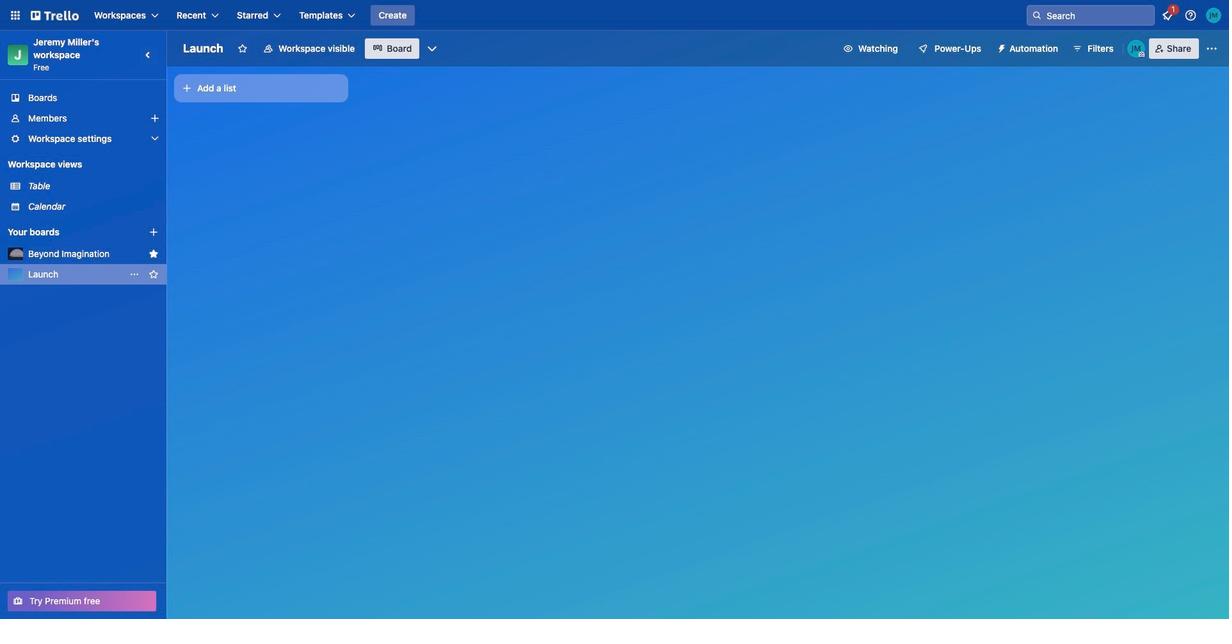 Task type: locate. For each thing, give the bounding box(es) containing it.
jeremy miller (jeremymiller198) image
[[1128, 40, 1145, 58]]

jeremy miller (jeremymiller198) image
[[1206, 8, 1222, 23]]

this member is an admin of this board. image
[[1139, 52, 1145, 58]]

starred icon image
[[149, 249, 159, 259]]

show menu image
[[1206, 42, 1219, 55]]

1 notification image
[[1160, 8, 1176, 23]]

back to home image
[[31, 5, 79, 26]]

search image
[[1032, 10, 1042, 20]]

open information menu image
[[1185, 9, 1197, 22]]

add board image
[[149, 227, 159, 238]]

star or unstar board image
[[238, 44, 248, 54]]

star icon image
[[149, 270, 159, 280]]



Task type: describe. For each thing, give the bounding box(es) containing it.
customize views image
[[426, 42, 439, 55]]

Board name text field
[[177, 38, 230, 59]]

your boards with 2 items element
[[8, 225, 129, 240]]

primary element
[[0, 0, 1229, 31]]

board actions menu image
[[129, 270, 140, 280]]

Search field
[[1042, 6, 1155, 24]]

sm image
[[992, 38, 1010, 56]]

workspace navigation collapse icon image
[[140, 46, 158, 64]]



Task type: vqa. For each thing, say whether or not it's contained in the screenshot.
Search field
yes



